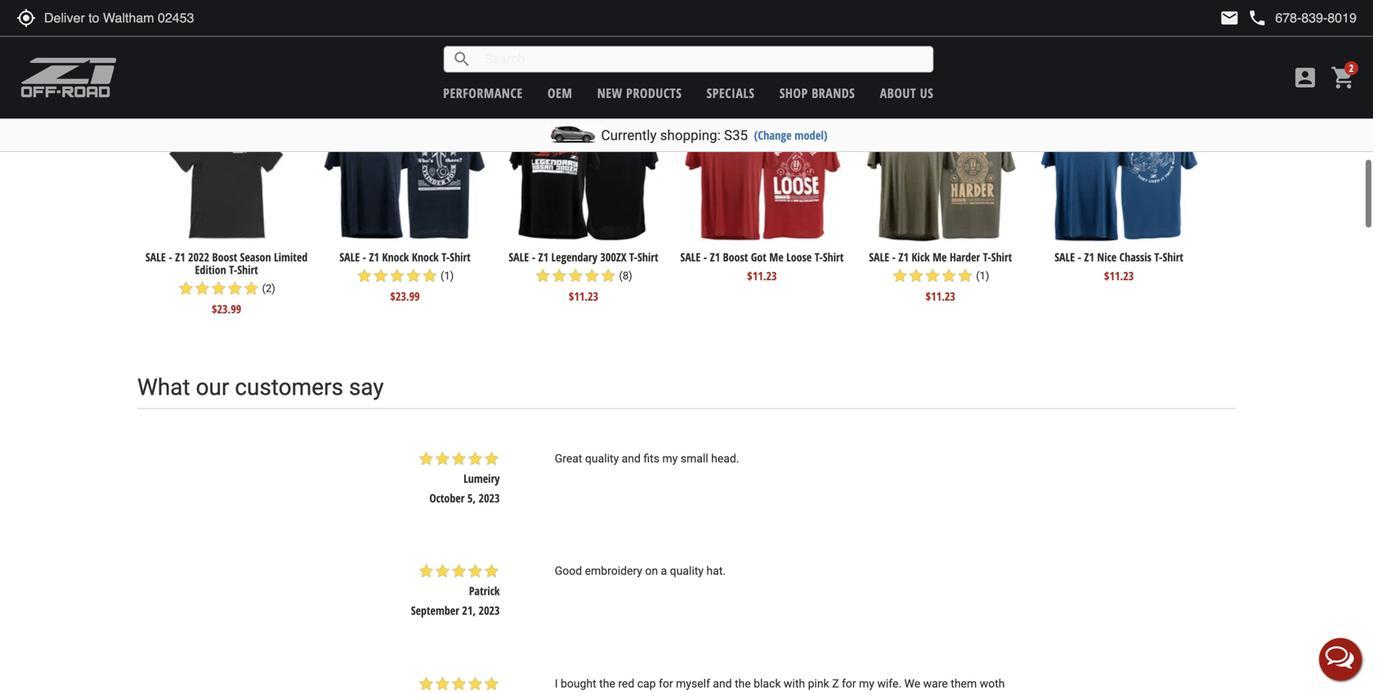 Task type: vqa. For each thing, say whether or not it's contained in the screenshot.
$11.23 inside SALE - Z1 Boost Got Me Loose T-Shirt $11.23
yes



Task type: locate. For each thing, give the bounding box(es) containing it.
my inside i bought the red cap for myself and the black with pink z for my wife.  we ware them woth
[[859, 677, 875, 691]]

4 sale from the left
[[681, 249, 701, 265]]

- inside sale - z1 legendary 300zx t-shirt star star star star star (8) $11.23
[[532, 249, 536, 265]]

Search search field
[[472, 47, 933, 72]]

limited
[[274, 249, 308, 265]]

t-
[[442, 249, 450, 265], [629, 249, 638, 265], [815, 249, 823, 265], [983, 249, 992, 265], [1155, 249, 1163, 265], [229, 262, 237, 278]]

1 vertical spatial and
[[713, 677, 732, 691]]

me right kick
[[933, 249, 947, 265]]

5 sale from the left
[[869, 249, 890, 265]]

and left fits
[[622, 452, 641, 466]]

my_location
[[16, 8, 36, 28]]

z1 for star
[[175, 249, 185, 265]]

1 sale from the left
[[146, 249, 166, 265]]

6 z1 from the left
[[1084, 249, 1095, 265]]

z1 inside sale - z1 knock knock t-shirt star star star star star (1) $23.99
[[369, 249, 379, 265]]

oem
[[548, 84, 573, 102]]

lumeiry
[[464, 471, 500, 486]]

- for (1)
[[892, 249, 896, 265]]

i
[[555, 677, 558, 691]]

1 z1 from the left
[[175, 249, 185, 265]]

boost
[[212, 249, 237, 265], [723, 249, 748, 265]]

quality
[[585, 452, 619, 466], [670, 565, 704, 578]]

boost right the 2022
[[212, 249, 237, 265]]

3 - from the left
[[532, 249, 536, 265]]

0 horizontal spatial me
[[770, 249, 784, 265]]

- inside sale - z1 kick me harder t-shirt star star star star star (1) $11.23
[[892, 249, 896, 265]]

2 (1) from the left
[[976, 270, 990, 282]]

3 sale from the left
[[509, 249, 529, 265]]

0 horizontal spatial knock
[[382, 249, 409, 265]]

3 z1 from the left
[[538, 249, 549, 265]]

1 horizontal spatial $23.99
[[390, 289, 420, 304]]

sale inside sale - z1 legendary 300zx t-shirt star star star star star (8) $11.23
[[509, 249, 529, 265]]

1 - from the left
[[169, 249, 172, 265]]

$11.23 down legendary
[[569, 289, 599, 304]]

sale for (1)
[[869, 249, 890, 265]]

boost inside sale - z1 2022 boost season limited edition t-shirt star star star star star (2) $23.99
[[212, 249, 237, 265]]

0 horizontal spatial boost
[[212, 249, 237, 265]]

$11.23 down nice
[[1105, 268, 1134, 284]]

patrick
[[469, 583, 500, 599]]

sale left the 2022
[[146, 249, 166, 265]]

mail phone
[[1220, 8, 1268, 28]]

quality right great
[[585, 452, 619, 466]]

sale left kick
[[869, 249, 890, 265]]

- inside sale - z1 knock knock t-shirt star star star star star (1) $23.99
[[363, 249, 366, 265]]

for right cap
[[659, 677, 673, 691]]

them
[[951, 677, 977, 691]]

sale left legendary
[[509, 249, 529, 265]]

kick
[[912, 249, 930, 265]]

0 vertical spatial and
[[622, 452, 641, 466]]

- left legendary
[[532, 249, 536, 265]]

1 horizontal spatial knock
[[412, 249, 439, 265]]

$11.23
[[747, 268, 777, 284], [1105, 268, 1134, 284], [569, 289, 599, 304], [926, 289, 956, 304]]

1 horizontal spatial boost
[[723, 249, 748, 265]]

us
[[920, 84, 934, 102]]

ware
[[924, 677, 948, 691]]

- left the 2022
[[169, 249, 172, 265]]

and inside i bought the red cap for myself and the black with pink z for my wife.  we ware them woth
[[713, 677, 732, 691]]

2023 right 5,
[[479, 490, 500, 506]]

brands
[[812, 84, 855, 102]]

(change model) link
[[754, 127, 828, 143]]

1 horizontal spatial the
[[735, 677, 751, 691]]

z1 inside sale - z1 2022 boost season limited edition t-shirt star star star star star (2) $23.99
[[175, 249, 185, 265]]

0 horizontal spatial the
[[599, 677, 616, 691]]

shop
[[780, 84, 808, 102]]

1 boost from the left
[[212, 249, 237, 265]]

2 for from the left
[[842, 677, 856, 691]]

what
[[137, 374, 190, 401]]

t- inside sale - z1 kick me harder t-shirt star star star star star (1) $11.23
[[983, 249, 992, 265]]

- inside sale - z1 2022 boost season limited edition t-shirt star star star star star (2) $23.99
[[169, 249, 172, 265]]

z1 inside sale - z1 legendary 300zx t-shirt star star star star star (8) $11.23
[[538, 249, 549, 265]]

t- inside sale - z1 legendary 300zx t-shirt star star star star star (8) $11.23
[[629, 249, 638, 265]]

0 horizontal spatial for
[[659, 677, 673, 691]]

z
[[832, 677, 839, 691]]

1 horizontal spatial my
[[859, 677, 875, 691]]

1 horizontal spatial for
[[842, 677, 856, 691]]

sale
[[146, 249, 166, 265], [340, 249, 360, 265], [509, 249, 529, 265], [681, 249, 701, 265], [869, 249, 890, 265], [1055, 249, 1075, 265]]

$11.23 down kick
[[926, 289, 956, 304]]

oem link
[[548, 84, 573, 102]]

the
[[599, 677, 616, 691], [735, 677, 751, 691]]

new products link
[[597, 84, 682, 102]]

1 horizontal spatial me
[[933, 249, 947, 265]]

2022
[[188, 249, 209, 265]]

$23.99 inside sale - z1 2022 boost season limited edition t-shirt star star star star star (2) $23.99
[[212, 301, 241, 317]]

2 me from the left
[[933, 249, 947, 265]]

embroidery
[[585, 565, 643, 578]]

1 vertical spatial my
[[859, 677, 875, 691]]

6 - from the left
[[1078, 249, 1082, 265]]

21,
[[462, 603, 476, 619]]

shirt
[[450, 249, 471, 265], [638, 249, 659, 265], [823, 249, 844, 265], [992, 249, 1012, 265], [1163, 249, 1184, 265], [237, 262, 258, 278]]

sale inside sale - z1 kick me harder t-shirt star star star star star (1) $11.23
[[869, 249, 890, 265]]

- left got
[[704, 249, 707, 265]]

1 2023 from the top
[[479, 490, 500, 506]]

z1 for (1)
[[899, 249, 909, 265]]

me right got
[[770, 249, 784, 265]]

boost left got
[[723, 249, 748, 265]]

sale for $23.99
[[340, 249, 360, 265]]

$11.23 inside sale - z1 boost got me loose t-shirt $11.23
[[747, 268, 777, 284]]

1 me from the left
[[770, 249, 784, 265]]

2023 down patrick
[[479, 603, 500, 619]]

sale right limited
[[340, 249, 360, 265]]

shirt inside sale - z1 boost got me loose t-shirt $11.23
[[823, 249, 844, 265]]

bought
[[561, 677, 597, 691]]

5,
[[468, 490, 476, 506]]

great quality and fits my small head.
[[555, 452, 739, 466]]

sale left nice
[[1055, 249, 1075, 265]]

5 z1 from the left
[[899, 249, 909, 265]]

me inside sale - z1 kick me harder t-shirt star star star star star (1) $11.23
[[933, 249, 947, 265]]

sale left got
[[681, 249, 701, 265]]

currently shopping: s35 (change model)
[[601, 127, 828, 143]]

(1)
[[441, 270, 454, 282], [976, 270, 990, 282]]

me inside sale - z1 boost got me loose t-shirt $11.23
[[770, 249, 784, 265]]

shirt inside sale - z1 kick me harder t-shirt star star star star star (1) $11.23
[[992, 249, 1012, 265]]

z1 inside sale - z1 boost got me loose t-shirt $11.23
[[710, 249, 720, 265]]

my
[[663, 452, 678, 466], [859, 677, 875, 691]]

1 horizontal spatial (1)
[[976, 270, 990, 282]]

1 vertical spatial quality
[[670, 565, 704, 578]]

z1
[[175, 249, 185, 265], [369, 249, 379, 265], [538, 249, 549, 265], [710, 249, 720, 265], [899, 249, 909, 265], [1084, 249, 1095, 265]]

- left nice
[[1078, 249, 1082, 265]]

t- inside "sale - z1 nice chassis t-shirt $11.23"
[[1155, 249, 1163, 265]]

knock
[[382, 249, 409, 265], [412, 249, 439, 265]]

0 vertical spatial my
[[663, 452, 678, 466]]

0 vertical spatial 2023
[[479, 490, 500, 506]]

my left wife.
[[859, 677, 875, 691]]

and
[[622, 452, 641, 466], [713, 677, 732, 691]]

account_box link
[[1288, 65, 1323, 91]]

shop brands link
[[780, 84, 855, 102]]

z1 inside sale - z1 kick me harder t-shirt star star star star star (1) $11.23
[[899, 249, 909, 265]]

nice
[[1098, 249, 1117, 265]]

the left red
[[599, 677, 616, 691]]

- right limited
[[363, 249, 366, 265]]

6 sale from the left
[[1055, 249, 1075, 265]]

mail
[[1220, 8, 1240, 28]]

the left black in the bottom right of the page
[[735, 677, 751, 691]]

1 horizontal spatial quality
[[670, 565, 704, 578]]

2023 inside star star star star star lumeiry october 5, 2023
[[479, 490, 500, 506]]

- left kick
[[892, 249, 896, 265]]

great
[[555, 452, 582, 466]]

1 horizontal spatial and
[[713, 677, 732, 691]]

woth
[[980, 677, 1005, 691]]

sale - z1 legendary 300zx t-shirt star star star star star (8) $11.23
[[509, 249, 659, 304]]

1 knock from the left
[[382, 249, 409, 265]]

me
[[770, 249, 784, 265], [933, 249, 947, 265]]

sale inside sale - z1 knock knock t-shirt star star star star star (1) $23.99
[[340, 249, 360, 265]]

fits
[[644, 452, 660, 466]]

4 z1 from the left
[[710, 249, 720, 265]]

my right fits
[[663, 452, 678, 466]]

4 - from the left
[[704, 249, 707, 265]]

2 boost from the left
[[723, 249, 748, 265]]

performance link
[[443, 84, 523, 102]]

hat.
[[707, 565, 726, 578]]

1 vertical spatial 2023
[[479, 603, 500, 619]]

$23.99
[[390, 289, 420, 304], [212, 301, 241, 317]]

z1 inside "sale - z1 nice chassis t-shirt $11.23"
[[1084, 249, 1095, 265]]

and right myself
[[713, 677, 732, 691]]

quality right 'a'
[[670, 565, 704, 578]]

for right z at the bottom right of the page
[[842, 677, 856, 691]]

0 horizontal spatial (1)
[[441, 270, 454, 282]]

2 2023 from the top
[[479, 603, 500, 619]]

2 z1 from the left
[[369, 249, 379, 265]]

2023 inside star star star star star patrick september 21, 2023
[[479, 603, 500, 619]]

0 vertical spatial quality
[[585, 452, 619, 466]]

$11.23 down got
[[747, 268, 777, 284]]

sale inside sale - z1 boost got me loose t-shirt $11.23
[[681, 249, 701, 265]]

5 - from the left
[[892, 249, 896, 265]]

t- inside sale - z1 knock knock t-shirt star star star star star (1) $23.99
[[442, 249, 450, 265]]

customers
[[235, 374, 343, 401]]

s35
[[724, 127, 748, 143]]

2 - from the left
[[363, 249, 366, 265]]

for
[[659, 677, 673, 691], [842, 677, 856, 691]]

star star star star star
[[418, 676, 500, 692]]

2 sale from the left
[[340, 249, 360, 265]]

1 (1) from the left
[[441, 270, 454, 282]]

sale inside sale - z1 2022 boost season limited edition t-shirt star star star star star (2) $23.99
[[146, 249, 166, 265]]

0 horizontal spatial $23.99
[[212, 301, 241, 317]]

(change
[[754, 127, 792, 143]]

2023
[[479, 490, 500, 506], [479, 603, 500, 619]]



Task type: describe. For each thing, give the bounding box(es) containing it.
- for star
[[169, 249, 172, 265]]

about
[[880, 84, 917, 102]]

loose
[[787, 249, 812, 265]]

$11.23 inside sale - z1 kick me harder t-shirt star star star star star (1) $11.23
[[926, 289, 956, 304]]

october
[[429, 490, 465, 506]]

z1 for $23.99
[[369, 249, 379, 265]]

(2)
[[262, 282, 275, 295]]

account_box
[[1293, 65, 1319, 91]]

what our customers say
[[137, 374, 384, 401]]

season
[[240, 249, 271, 265]]

2023 for star star star star star lumeiry october 5, 2023
[[479, 490, 500, 506]]

star star star star star patrick september 21, 2023
[[411, 563, 500, 619]]

i bought the red cap for myself and the black with pink z for my wife.  we ware them woth
[[555, 677, 1005, 692]]

sale - z1 2022 boost season limited edition t-shirt star star star star star (2) $23.99
[[146, 249, 308, 317]]

mail link
[[1220, 8, 1240, 28]]

1 for from the left
[[659, 677, 673, 691]]

t- inside sale - z1 2022 boost season limited edition t-shirt star star star star star (2) $23.99
[[229, 262, 237, 278]]

our
[[196, 374, 229, 401]]

2 the from the left
[[735, 677, 751, 691]]

star star star star star lumeiry october 5, 2023
[[418, 451, 500, 506]]

$23.99 inside sale - z1 knock knock t-shirt star star star star star (1) $23.99
[[390, 289, 420, 304]]

sale for $11.23
[[509, 249, 529, 265]]

$11.23 inside "sale - z1 nice chassis t-shirt $11.23"
[[1105, 268, 1134, 284]]

shirt inside "sale - z1 nice chassis t-shirt $11.23"
[[1163, 249, 1184, 265]]

sale inside "sale - z1 nice chassis t-shirt $11.23"
[[1055, 249, 1075, 265]]

sale - z1 nice chassis t-shirt $11.23
[[1055, 249, 1184, 284]]

small
[[681, 452, 709, 466]]

got
[[751, 249, 767, 265]]

good embroidery on a quality hat.
[[555, 565, 726, 578]]

myself
[[676, 677, 710, 691]]

z1 for $11.23
[[538, 249, 549, 265]]

currently
[[601, 127, 657, 143]]

on
[[645, 565, 658, 578]]

good
[[555, 565, 582, 578]]

t- inside sale - z1 boost got me loose t-shirt $11.23
[[815, 249, 823, 265]]

shirt inside sale - z1 2022 boost season limited edition t-shirt star star star star star (2) $23.99
[[237, 262, 258, 278]]

about us link
[[880, 84, 934, 102]]

0 horizontal spatial quality
[[585, 452, 619, 466]]

edition
[[195, 262, 226, 278]]

sale for star
[[146, 249, 166, 265]]

shopping_cart
[[1331, 65, 1357, 91]]

we
[[905, 677, 921, 691]]

z1 motorsports logo image
[[20, 57, 117, 98]]

say
[[349, 374, 384, 401]]

specials link
[[707, 84, 755, 102]]

sale - z1 boost got me loose t-shirt $11.23
[[681, 249, 844, 284]]

1 the from the left
[[599, 677, 616, 691]]

model)
[[795, 127, 828, 143]]

products
[[626, 84, 682, 102]]

- inside sale - z1 boost got me loose t-shirt $11.23
[[704, 249, 707, 265]]

new
[[597, 84, 623, 102]]

- for $23.99
[[363, 249, 366, 265]]

phone link
[[1248, 8, 1357, 28]]

with
[[784, 677, 805, 691]]

$11.23 inside sale - z1 legendary 300zx t-shirt star star star star star (8) $11.23
[[569, 289, 599, 304]]

september
[[411, 603, 459, 619]]

performance
[[443, 84, 523, 102]]

- inside "sale - z1 nice chassis t-shirt $11.23"
[[1078, 249, 1082, 265]]

shirt inside sale - z1 legendary 300zx t-shirt star star star star star (8) $11.23
[[638, 249, 659, 265]]

wife.
[[878, 677, 902, 691]]

sale - z1 kick me harder t-shirt star star star star star (1) $11.23
[[869, 249, 1012, 304]]

about us
[[880, 84, 934, 102]]

0 horizontal spatial my
[[663, 452, 678, 466]]

0 horizontal spatial and
[[622, 452, 641, 466]]

300zx
[[600, 249, 627, 265]]

harder
[[950, 249, 980, 265]]

chassis
[[1120, 249, 1152, 265]]

black
[[754, 677, 781, 691]]

2 knock from the left
[[412, 249, 439, 265]]

phone
[[1248, 8, 1268, 28]]

specials
[[707, 84, 755, 102]]

new products
[[597, 84, 682, 102]]

shopping_cart link
[[1327, 65, 1357, 91]]

red
[[618, 677, 635, 691]]

(1) inside sale - z1 knock knock t-shirt star star star star star (1) $23.99
[[441, 270, 454, 282]]

(1) inside sale - z1 kick me harder t-shirt star star star star star (1) $11.23
[[976, 270, 990, 282]]

shopping:
[[660, 127, 721, 143]]

shirt inside sale - z1 knock knock t-shirt star star star star star (1) $23.99
[[450, 249, 471, 265]]

head.
[[711, 452, 739, 466]]

2023 for star star star star star patrick september 21, 2023
[[479, 603, 500, 619]]

boost inside sale - z1 boost got me loose t-shirt $11.23
[[723, 249, 748, 265]]

(8)
[[619, 270, 633, 282]]

pink
[[808, 677, 830, 691]]

search
[[452, 49, 472, 69]]

- for $11.23
[[532, 249, 536, 265]]

sale - z1 knock knock t-shirt star star star star star (1) $23.99
[[340, 249, 471, 304]]

cap
[[637, 677, 656, 691]]

a
[[661, 565, 667, 578]]

shop brands
[[780, 84, 855, 102]]

legendary
[[551, 249, 598, 265]]



